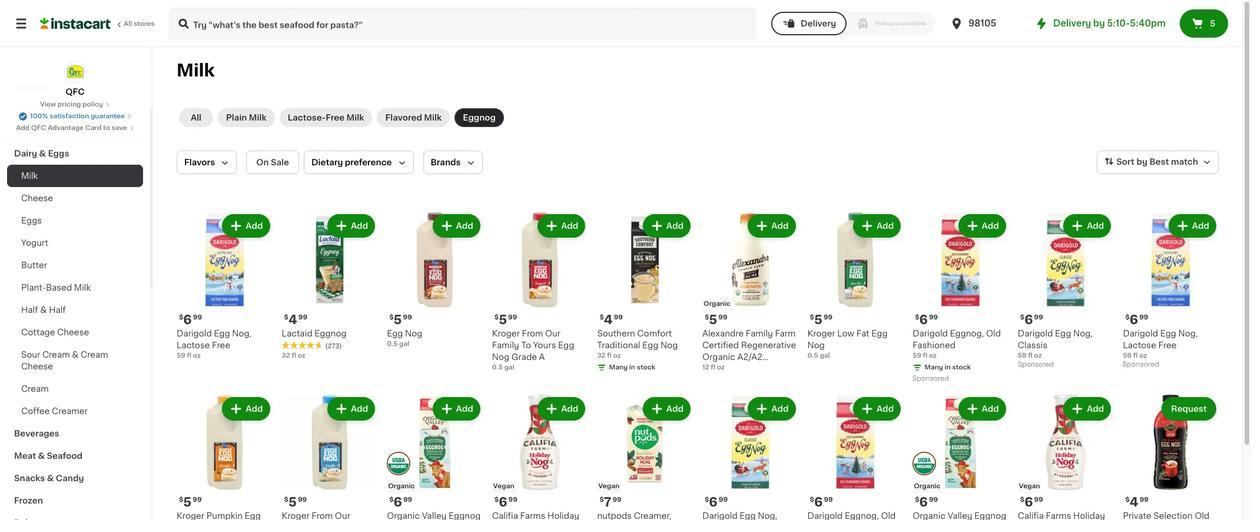 Task type: vqa. For each thing, say whether or not it's contained in the screenshot.


Task type: locate. For each thing, give the bounding box(es) containing it.
classis
[[1018, 341, 1048, 350]]

1 vertical spatial eggs
[[21, 217, 42, 225]]

1 horizontal spatial free
[[326, 114, 345, 122]]

& up cottage
[[40, 306, 47, 314]]

59 inside darigold eggnog, old fashioned 59 fl oz
[[913, 353, 922, 359]]

2 vertical spatial cheese
[[21, 363, 53, 371]]

2 horizontal spatial nog,
[[1179, 330, 1198, 338]]

0 horizontal spatial eggs
[[21, 217, 42, 225]]

lactose-
[[288, 114, 326, 122]]

egg nog 0.5 gal
[[387, 330, 423, 347]]

cheese
[[21, 194, 53, 203], [57, 329, 89, 337], [21, 363, 53, 371]]

gal inside "kroger low fat egg nog 0.5 gal"
[[820, 353, 830, 359]]

cream link
[[7, 378, 143, 400]]

item badge image
[[387, 452, 411, 476], [913, 452, 937, 476]]

many down fashioned
[[925, 364, 943, 371]]

eggnog up (273)
[[315, 330, 347, 338]]

0 horizontal spatial darigold egg nog, lactose free 59 fl oz
[[177, 330, 252, 359]]

2 kroger from the left
[[808, 330, 836, 338]]

vegan
[[493, 484, 514, 490], [1019, 484, 1040, 490], [599, 484, 620, 490]]

homegrown
[[703, 365, 753, 373]]

butter link
[[7, 254, 143, 277]]

0 horizontal spatial kroger
[[492, 330, 520, 338]]

0 horizontal spatial $ 4 99
[[284, 314, 308, 326]]

1 vertical spatial 0.5
[[808, 353, 818, 359]]

stock for 4
[[637, 364, 656, 371]]

2 many from the left
[[925, 364, 943, 371]]

in for 6
[[945, 364, 951, 371]]

1 nog, from the left
[[232, 330, 252, 338]]

1 horizontal spatial half
[[49, 306, 66, 314]]

& inside sour cream & cream cheese
[[72, 351, 79, 359]]

59 inside darigold egg nog, classis 59 fl oz
[[1018, 353, 1027, 359]]

0 vertical spatial eggs
[[48, 150, 69, 158]]

2 vertical spatial gal
[[505, 364, 515, 371]]

flavors
[[184, 158, 215, 167]]

2 59 from the left
[[1018, 353, 1027, 359]]

fl inside southern comfort traditional egg nog 32 fl oz
[[607, 353, 612, 359]]

to
[[103, 125, 110, 131]]

$ 4 99 for southern comfort traditional egg nog
[[600, 314, 623, 326]]

Best match Sort by field
[[1097, 151, 1219, 174]]

qfc logo image
[[64, 61, 86, 84]]

1 kroger from the left
[[492, 330, 520, 338]]

& left candy
[[47, 475, 54, 483]]

$ 6 99
[[179, 314, 202, 326], [1020, 314, 1044, 326], [915, 314, 938, 326], [1126, 314, 1149, 326], [495, 497, 518, 509], [705, 497, 728, 509], [810, 497, 833, 509], [1020, 497, 1044, 509], [389, 497, 412, 509], [915, 497, 938, 509]]

2 horizontal spatial vegan
[[1019, 484, 1040, 490]]

milk down "dairy"
[[21, 172, 38, 180]]

2 horizontal spatial 0.5
[[808, 353, 818, 359]]

kroger inside kroger from our family to yours egg nog grade a 0.5 gal
[[492, 330, 520, 338]]

0 vertical spatial 0.5
[[387, 341, 398, 347]]

1 horizontal spatial eggnog
[[463, 114, 496, 122]]

half
[[21, 306, 38, 314], [49, 306, 66, 314]]

$ 5 99 for kroger from our family to yours egg nog grade a
[[495, 314, 517, 326]]

& right meat at the bottom of page
[[38, 452, 45, 461]]

$ 4 99 for lactaid eggnog
[[284, 314, 308, 326]]

$ 4 99
[[284, 314, 308, 326], [600, 314, 623, 326], [1126, 497, 1149, 509]]

0 horizontal spatial by
[[1094, 19, 1105, 28]]

milk link
[[7, 165, 143, 187]]

best
[[1150, 158, 1169, 166]]

family
[[746, 330, 773, 338], [492, 341, 519, 350]]

0 horizontal spatial all
[[124, 21, 132, 27]]

lactaid
[[282, 330, 313, 338]]

1 horizontal spatial gal
[[505, 364, 515, 371]]

0 vertical spatial by
[[1094, 19, 1105, 28]]

1 vertical spatial by
[[1137, 158, 1148, 166]]

egg inside southern comfort traditional egg nog 32 fl oz
[[643, 341, 659, 350]]

1 32 from the left
[[282, 353, 290, 359]]

stock down darigold eggnog, old fashioned 59 fl oz
[[953, 364, 971, 371]]

1 horizontal spatial eggs
[[48, 150, 69, 158]]

2 nog, from the left
[[1074, 330, 1093, 338]]

sponsored badge image for 59
[[1018, 362, 1054, 368]]

2 in from the left
[[945, 364, 951, 371]]

many in stock down darigold eggnog, old fashioned 59 fl oz
[[925, 364, 971, 371]]

add
[[16, 125, 30, 131], [246, 222, 263, 230], [351, 222, 368, 230], [456, 222, 473, 230], [561, 222, 579, 230], [667, 222, 684, 230], [772, 222, 789, 230], [877, 222, 894, 230], [982, 222, 999, 230], [1087, 222, 1104, 230], [1192, 222, 1210, 230], [246, 405, 263, 413], [351, 405, 368, 413], [456, 405, 473, 413], [561, 405, 579, 413], [667, 405, 684, 413], [772, 405, 789, 413], [877, 405, 894, 413], [982, 405, 999, 413], [1087, 405, 1104, 413]]

$ 5 99 for kroger low fat egg nog
[[810, 314, 833, 326]]

1 horizontal spatial lactose
[[1123, 341, 1157, 350]]

seafood
[[47, 452, 82, 461]]

by
[[1094, 19, 1105, 28], [1137, 158, 1148, 166]]

1 horizontal spatial item badge image
[[913, 452, 937, 476]]

milk up all "link"
[[177, 62, 215, 79]]

cream inside cream link
[[21, 385, 49, 393]]

in down southern comfort traditional egg nog 32 fl oz
[[629, 364, 635, 371]]

lactose-free milk
[[288, 114, 364, 122]]

gal
[[399, 341, 409, 347], [820, 353, 830, 359], [505, 364, 515, 371]]

sponsored badge image for free
[[1123, 362, 1159, 368]]

cheese up eggs "link"
[[21, 194, 53, 203]]

in
[[629, 364, 635, 371], [945, 364, 951, 371]]

many for 4
[[609, 364, 628, 371]]

in for 4
[[629, 364, 635, 371]]

0 horizontal spatial half
[[21, 306, 38, 314]]

eggnog
[[463, 114, 496, 122], [315, 330, 347, 338], [755, 365, 787, 373]]

thanksgiving link
[[7, 98, 143, 120]]

32 inside southern comfort traditional egg nog 32 fl oz
[[597, 353, 606, 359]]

best match
[[1150, 158, 1198, 166]]

many in stock down southern comfort traditional egg nog 32 fl oz
[[609, 364, 656, 371]]

2 horizontal spatial free
[[1159, 341, 1177, 350]]

add button
[[223, 216, 269, 237], [329, 216, 374, 237], [434, 216, 479, 237], [539, 216, 584, 237], [644, 216, 690, 237], [749, 216, 795, 237], [855, 216, 900, 237], [960, 216, 1005, 237], [1065, 216, 1110, 237], [1170, 216, 1216, 237], [223, 398, 269, 420], [329, 398, 374, 420], [434, 398, 479, 420], [539, 398, 584, 420], [644, 398, 690, 420], [749, 398, 795, 420], [855, 398, 900, 420], [960, 398, 1005, 420], [1065, 398, 1110, 420]]

2 darigold from the left
[[1018, 330, 1053, 338]]

cheese down sour
[[21, 363, 53, 371]]

0 horizontal spatial in
[[629, 364, 635, 371]]

0 vertical spatial all
[[124, 21, 132, 27]]

milk right plain
[[249, 114, 267, 122]]

by left 5:10-
[[1094, 19, 1105, 28]]

2 32 from the left
[[597, 353, 606, 359]]

0 vertical spatial gal
[[399, 341, 409, 347]]

0 horizontal spatial many in stock
[[609, 364, 656, 371]]

nog,
[[232, 330, 252, 338], [1074, 330, 1093, 338], [1179, 330, 1198, 338]]

5 button
[[1180, 9, 1228, 38]]

1 vegan from the left
[[493, 484, 514, 490]]

half down plant-
[[21, 306, 38, 314]]

1 vertical spatial qfc
[[31, 125, 46, 131]]

dairy & eggs link
[[7, 143, 143, 165]]

0 horizontal spatial gal
[[399, 341, 409, 347]]

lists link
[[7, 33, 143, 57]]

fashioned
[[913, 341, 956, 350]]

1 horizontal spatial 0.5
[[492, 364, 503, 371]]

1 stock from the left
[[637, 364, 656, 371]]

0 vertical spatial family
[[746, 330, 773, 338]]

family up the regenerative
[[746, 330, 773, 338]]

stores
[[134, 21, 155, 27]]

3 darigold from the left
[[913, 330, 948, 338]]

many in stock for 6
[[925, 364, 971, 371]]

by inside the delivery by 5:10-5:40pm link
[[1094, 19, 1105, 28]]

2 horizontal spatial eggnog
[[755, 365, 787, 373]]

1 horizontal spatial kroger
[[808, 330, 836, 338]]

qfc down 100%
[[31, 125, 46, 131]]

sponsored badge image
[[1018, 362, 1054, 368], [1123, 362, 1159, 368], [913, 376, 949, 383]]

0 vertical spatial eggnog
[[463, 114, 496, 122]]

lactose
[[177, 341, 210, 350], [1123, 341, 1157, 350]]

snacks & candy link
[[7, 468, 143, 490]]

1 lactose from the left
[[177, 341, 210, 350]]

0 horizontal spatial eggnog
[[315, 330, 347, 338]]

cream
[[42, 351, 70, 359], [81, 351, 108, 359], [21, 385, 49, 393]]

in down darigold eggnog, old fashioned 59 fl oz
[[945, 364, 951, 371]]

oz inside southern comfort traditional egg nog 32 fl oz
[[613, 353, 621, 359]]

1 horizontal spatial many
[[925, 364, 943, 371]]

by inside the best match sort by field
[[1137, 158, 1148, 166]]

1 horizontal spatial 4
[[604, 314, 613, 326]]

many down traditional in the bottom of the page
[[609, 364, 628, 371]]

99
[[193, 314, 202, 321], [299, 314, 308, 321], [508, 314, 517, 321], [719, 314, 728, 321], [824, 314, 833, 321], [1034, 314, 1044, 321], [403, 314, 412, 321], [614, 314, 623, 321], [929, 314, 938, 321], [1140, 314, 1149, 321], [193, 497, 202, 504], [298, 497, 307, 504], [509, 497, 518, 504], [719, 497, 728, 504], [824, 497, 833, 504], [1034, 497, 1044, 504], [403, 497, 412, 504], [613, 497, 622, 504], [929, 497, 938, 504], [1140, 497, 1149, 504]]

egg inside "kroger low fat egg nog 0.5 gal"
[[872, 330, 888, 338]]

egg
[[214, 330, 230, 338], [872, 330, 888, 338], [1055, 330, 1071, 338], [387, 330, 403, 338], [1161, 330, 1177, 338], [558, 341, 574, 350], [643, 341, 659, 350]]

cream up the 'coffee'
[[21, 385, 49, 393]]

thanksgiving
[[14, 105, 71, 113]]

eggs up yogurt
[[21, 217, 42, 225]]

0 horizontal spatial many
[[609, 364, 628, 371]]

1 vertical spatial eggnog
[[315, 330, 347, 338]]

0 horizontal spatial lactose
[[177, 341, 210, 350]]

milk up dietary preference dropdown button
[[347, 114, 364, 122]]

1 darigold from the left
[[177, 330, 212, 338]]

beverages
[[14, 430, 59, 438]]

eggnog up brands dropdown button
[[463, 114, 496, 122]]

oz inside darigold eggnog, old fashioned 59 fl oz
[[929, 353, 937, 359]]

creamer
[[52, 408, 88, 416]]

2 half from the left
[[49, 306, 66, 314]]

all left plain
[[191, 114, 201, 122]]

by right sort
[[1137, 158, 1148, 166]]

snacks
[[14, 475, 45, 483]]

32 down traditional in the bottom of the page
[[597, 353, 606, 359]]

2 vertical spatial 0.5
[[492, 364, 503, 371]]

darigold egg nog, lactose free 59 fl oz
[[177, 330, 252, 359], [1123, 330, 1198, 359]]

eggnog down the regenerative
[[755, 365, 787, 373]]

1 many in stock from the left
[[609, 364, 656, 371]]

& for candy
[[47, 475, 54, 483]]

a
[[539, 353, 545, 361]]

1 in from the left
[[629, 364, 635, 371]]

delivery for delivery
[[801, 19, 836, 28]]

0 horizontal spatial delivery
[[801, 19, 836, 28]]

2 vertical spatial eggnog
[[755, 365, 787, 373]]

& for half
[[40, 306, 47, 314]]

on
[[256, 158, 269, 167]]

many
[[609, 364, 628, 371], [925, 364, 943, 371]]

cottage
[[21, 329, 55, 337]]

free
[[326, 114, 345, 122], [212, 341, 230, 350], [1159, 341, 1177, 350]]

product group containing 7
[[597, 395, 693, 521]]

nog inside "kroger low fat egg nog 0.5 gal"
[[808, 341, 825, 350]]

darigold
[[177, 330, 212, 338], [1018, 330, 1053, 338], [913, 330, 948, 338], [1123, 330, 1158, 338]]

1 many from the left
[[609, 364, 628, 371]]

1 horizontal spatial vegan
[[599, 484, 620, 490]]

1 59 from the left
[[177, 353, 185, 359]]

1 horizontal spatial delivery
[[1054, 19, 1092, 28]]

egg inside 'egg nog 0.5 gal'
[[387, 330, 403, 338]]

2 horizontal spatial sponsored badge image
[[1123, 362, 1159, 368]]

low
[[838, 330, 855, 338]]

all
[[124, 21, 132, 27], [191, 114, 201, 122]]

nog inside kroger from our family to yours egg nog grade a 0.5 gal
[[492, 353, 510, 361]]

delivery inside button
[[801, 19, 836, 28]]

3 59 from the left
[[913, 353, 922, 359]]

1 horizontal spatial family
[[746, 330, 773, 338]]

0 horizontal spatial item badge image
[[387, 452, 411, 476]]

milk
[[177, 62, 215, 79], [249, 114, 267, 122], [347, 114, 364, 122], [424, 114, 442, 122], [21, 172, 38, 180], [74, 284, 91, 292]]

stock down southern comfort traditional egg nog 32 fl oz
[[637, 364, 656, 371]]

view pricing policy link
[[40, 100, 110, 110]]

0 horizontal spatial nog,
[[232, 330, 252, 338]]

sort by
[[1117, 158, 1148, 166]]

32 down lactaid
[[282, 353, 290, 359]]

half down plant-based milk
[[49, 306, 66, 314]]

all inside "link"
[[191, 114, 201, 122]]

1 horizontal spatial stock
[[953, 364, 971, 371]]

recipes link
[[7, 75, 143, 98]]

0 horizontal spatial stock
[[637, 364, 656, 371]]

2 horizontal spatial gal
[[820, 353, 830, 359]]

4 darigold from the left
[[1123, 330, 1158, 338]]

gal inside kroger from our family to yours egg nog grade a 0.5 gal
[[505, 364, 515, 371]]

1 vertical spatial cheese
[[57, 329, 89, 337]]

0 horizontal spatial vegan
[[493, 484, 514, 490]]

1 vertical spatial family
[[492, 341, 519, 350]]

1 vertical spatial all
[[191, 114, 201, 122]]

0 horizontal spatial qfc
[[31, 125, 46, 131]]

0 horizontal spatial 32
[[282, 353, 290, 359]]

kroger left low
[[808, 330, 836, 338]]

2 many in stock from the left
[[925, 364, 971, 371]]

meat & seafood
[[14, 452, 82, 461]]

kroger left from
[[492, 330, 520, 338]]

many in stock
[[609, 364, 656, 371], [925, 364, 971, 371]]

1 horizontal spatial qfc
[[66, 88, 85, 96]]

1 horizontal spatial in
[[945, 364, 951, 371]]

None search field
[[168, 7, 756, 40]]

5
[[1210, 19, 1216, 28], [499, 314, 507, 326], [709, 314, 717, 326], [814, 314, 823, 326], [394, 314, 402, 326], [183, 497, 192, 509], [289, 497, 297, 509]]

7
[[604, 497, 612, 509]]

family left to
[[492, 341, 519, 350]]

0.5 inside kroger from our family to yours egg nog grade a 0.5 gal
[[492, 364, 503, 371]]

1 horizontal spatial darigold egg nog, lactose free 59 fl oz
[[1123, 330, 1198, 359]]

darigold eggnog, old fashioned 59 fl oz
[[913, 330, 1001, 359]]

0 vertical spatial qfc
[[66, 88, 85, 96]]

flavors button
[[177, 151, 237, 174]]

southern comfort traditional egg nog 32 fl oz
[[597, 330, 678, 359]]

based
[[46, 284, 72, 292]]

3 vegan from the left
[[599, 484, 620, 490]]

lactaid eggnog
[[282, 330, 347, 338]]

1 horizontal spatial many in stock
[[925, 364, 971, 371]]

qfc up view pricing policy link
[[66, 88, 85, 96]]

sour
[[21, 351, 40, 359]]

to
[[521, 341, 531, 350]]

4
[[289, 314, 297, 326], [604, 314, 613, 326], [1130, 497, 1139, 509]]

0 horizontal spatial 4
[[289, 314, 297, 326]]

1 horizontal spatial sponsored badge image
[[1018, 362, 1054, 368]]

1 horizontal spatial all
[[191, 114, 201, 122]]

1 horizontal spatial $ 4 99
[[600, 314, 623, 326]]

2 darigold egg nog, lactose free 59 fl oz from the left
[[1123, 330, 1198, 359]]

stock for 6
[[953, 364, 971, 371]]

organic
[[704, 301, 731, 307], [703, 353, 736, 361], [388, 484, 415, 490], [914, 484, 941, 490]]

$ inside $ 7 99
[[600, 497, 604, 504]]

kroger inside "kroger low fat egg nog 0.5 gal"
[[808, 330, 836, 338]]

& right "dairy"
[[39, 150, 46, 158]]

product group
[[177, 212, 272, 361], [282, 212, 378, 361], [387, 212, 483, 349], [492, 212, 588, 373], [597, 212, 693, 375], [703, 212, 798, 373], [808, 212, 904, 361], [913, 212, 1009, 386], [1018, 212, 1114, 371], [1123, 212, 1219, 371], [177, 395, 272, 521], [282, 395, 378, 521], [387, 395, 483, 521], [492, 395, 588, 521], [597, 395, 693, 521], [703, 395, 798, 521], [808, 395, 904, 521], [913, 395, 1009, 521], [1018, 395, 1114, 521], [1123, 395, 1219, 521]]

eggnog link
[[455, 108, 504, 127]]

0 horizontal spatial 0.5
[[387, 341, 398, 347]]

1 horizontal spatial 32
[[597, 353, 606, 359]]

kroger for nog
[[808, 330, 836, 338]]

1 horizontal spatial nog,
[[1074, 330, 1093, 338]]

kroger for to
[[492, 330, 520, 338]]

eggs down advantage
[[48, 150, 69, 158]]

& for seafood
[[38, 452, 45, 461]]

lists
[[33, 41, 53, 49]]

grade
[[512, 353, 537, 361]]

egg inside darigold egg nog, classis 59 fl oz
[[1055, 330, 1071, 338]]

delivery
[[1054, 19, 1092, 28], [801, 19, 836, 28]]

all left 'stores'
[[124, 21, 132, 27]]

0 horizontal spatial family
[[492, 341, 519, 350]]

many in stock for 4
[[609, 364, 656, 371]]

instacart logo image
[[40, 16, 111, 31]]

cheese down half & half link
[[57, 329, 89, 337]]

& down 'cottage cheese' link on the bottom
[[72, 351, 79, 359]]

kroger
[[492, 330, 520, 338], [808, 330, 836, 338]]

1 horizontal spatial by
[[1137, 158, 1148, 166]]

6
[[183, 314, 192, 326], [1025, 314, 1033, 326], [920, 314, 928, 326], [1130, 314, 1138, 326], [499, 497, 507, 509], [709, 497, 718, 509], [814, 497, 823, 509], [1025, 497, 1033, 509], [394, 497, 402, 509], [920, 497, 928, 509]]

dietary preference
[[312, 158, 392, 167]]

1 vertical spatial gal
[[820, 353, 830, 359]]

2 stock from the left
[[953, 364, 971, 371]]



Task type: describe. For each thing, give the bounding box(es) containing it.
dietary
[[312, 158, 343, 167]]

view pricing policy
[[40, 101, 103, 108]]

12
[[703, 364, 709, 371]]

delivery by 5:10-5:40pm
[[1054, 19, 1166, 28]]

4 59 from the left
[[1123, 353, 1132, 359]]

2 horizontal spatial $ 4 99
[[1126, 497, 1149, 509]]

save
[[112, 125, 127, 131]]

traditional
[[597, 341, 640, 350]]

dietary preference button
[[304, 151, 414, 174]]

2 lactose from the left
[[1123, 341, 1157, 350]]

milk right based
[[74, 284, 91, 292]]

a2/a2
[[738, 353, 763, 361]]

satisfaction
[[50, 113, 89, 120]]

southern
[[597, 330, 635, 338]]

candy
[[56, 475, 84, 483]]

plain
[[226, 114, 247, 122]]

frozen link
[[7, 490, 143, 512]]

eggnog inside eggnog "link"
[[463, 114, 496, 122]]

certified
[[703, 341, 739, 350]]

all for all stores
[[124, 21, 132, 27]]

brands button
[[423, 151, 483, 174]]

sour cream & cream cheese
[[21, 351, 108, 371]]

delivery for delivery by 5:10-5:40pm
[[1054, 19, 1092, 28]]

flavored milk
[[385, 114, 442, 122]]

regenerative
[[741, 341, 796, 350]]

family inside alexandre family farm certified regenerative organic a2/a2 homegrown eggnog
[[746, 330, 773, 338]]

100%
[[30, 113, 48, 120]]

0 vertical spatial cheese
[[21, 194, 53, 203]]

service type group
[[772, 12, 936, 35]]

eggnog,
[[950, 330, 984, 338]]

produce
[[14, 127, 50, 135]]

yogurt
[[21, 239, 48, 247]]

card
[[85, 125, 102, 131]]

1 darigold egg nog, lactose free 59 fl oz from the left
[[177, 330, 252, 359]]

sale
[[271, 158, 289, 167]]

family inside kroger from our family to yours egg nog grade a 0.5 gal
[[492, 341, 519, 350]]

delivery button
[[772, 12, 847, 35]]

all for all
[[191, 114, 201, 122]]

nog inside southern comfort traditional egg nog 32 fl oz
[[661, 341, 678, 350]]

4 for lactaid eggnog
[[289, 314, 297, 326]]

plant-based milk link
[[7, 277, 143, 299]]

preference
[[345, 158, 392, 167]]

coffee creamer
[[21, 408, 88, 416]]

flavored milk link
[[377, 108, 450, 127]]

fl inside darigold eggnog, old fashioned 59 fl oz
[[923, 353, 928, 359]]

plain milk link
[[218, 108, 275, 127]]

coffee
[[21, 408, 50, 416]]

98105 button
[[950, 7, 1021, 40]]

brands
[[431, 158, 461, 167]]

by for sort
[[1137, 158, 1148, 166]]

1 item badge image from the left
[[387, 452, 411, 476]]

recipes
[[14, 82, 49, 91]]

cream down cottage cheese
[[42, 351, 70, 359]]

0 horizontal spatial sponsored badge image
[[913, 376, 949, 383]]

kroger low fat egg nog 0.5 gal
[[808, 330, 888, 359]]

3 nog, from the left
[[1179, 330, 1198, 338]]

plant-
[[21, 284, 46, 292]]

farm
[[775, 330, 796, 338]]

darigold inside darigold egg nog, classis 59 fl oz
[[1018, 330, 1053, 338]]

yours
[[533, 341, 556, 350]]

2 item badge image from the left
[[913, 452, 937, 476]]

gal inside 'egg nog 0.5 gal'
[[399, 341, 409, 347]]

advantage
[[48, 125, 84, 131]]

$ 5 99 for alexandre family farm certified regenerative organic a2/a2 homegrown eggnog
[[705, 314, 728, 326]]

4 for southern comfort traditional egg nog
[[604, 314, 613, 326]]

cream down 'cottage cheese' link on the bottom
[[81, 351, 108, 359]]

fl inside darigold egg nog, classis 59 fl oz
[[1028, 353, 1033, 359]]

view
[[40, 101, 56, 108]]

policy
[[82, 101, 103, 108]]

beverages link
[[7, 423, 143, 445]]

meat & seafood link
[[7, 445, 143, 468]]

frozen
[[14, 497, 43, 505]]

on sale
[[256, 158, 289, 167]]

5:40pm
[[1130, 19, 1166, 28]]

guarantee
[[91, 113, 125, 120]]

$ 5 99 for egg nog
[[389, 314, 412, 326]]

2 horizontal spatial 4
[[1130, 497, 1139, 509]]

half & half link
[[7, 299, 143, 322]]

1 half from the left
[[21, 306, 38, 314]]

delivery by 5:10-5:40pm link
[[1035, 16, 1166, 31]]

milk right flavored at top
[[424, 114, 442, 122]]

all link
[[179, 108, 213, 127]]

eggnog inside alexandre family farm certified regenerative organic a2/a2 homegrown eggnog
[[755, 365, 787, 373]]

plant-based milk
[[21, 284, 91, 292]]

cheese inside sour cream & cream cheese
[[21, 363, 53, 371]]

32 fl oz
[[282, 353, 306, 359]]

eggs inside "link"
[[21, 217, 42, 225]]

kroger from our family to yours egg nog grade a 0.5 gal
[[492, 330, 574, 371]]

& for eggs
[[39, 150, 46, 158]]

Search field
[[170, 8, 755, 39]]

nog inside 'egg nog 0.5 gal'
[[405, 330, 423, 338]]

dairy & eggs
[[14, 150, 69, 158]]

request
[[1172, 405, 1207, 413]]

add qfc advantage card to save
[[16, 125, 127, 131]]

egg inside kroger from our family to yours egg nog grade a 0.5 gal
[[558, 341, 574, 350]]

99 inside $ 7 99
[[613, 497, 622, 504]]

nog, inside darigold egg nog, classis 59 fl oz
[[1074, 330, 1093, 338]]

sort
[[1117, 158, 1135, 166]]

flavored
[[385, 114, 422, 122]]

produce link
[[7, 120, 143, 143]]

0.5 inside 'egg nog 0.5 gal'
[[387, 341, 398, 347]]

by for delivery
[[1094, 19, 1105, 28]]

sour cream & cream cheese link
[[7, 344, 143, 378]]

match
[[1171, 158, 1198, 166]]

plain milk
[[226, 114, 267, 122]]

on sale button
[[246, 151, 299, 174]]

darigold inside darigold eggnog, old fashioned 59 fl oz
[[913, 330, 948, 338]]

many for 6
[[925, 364, 943, 371]]

darigold egg nog, classis 59 fl oz
[[1018, 330, 1093, 359]]

coffee creamer link
[[7, 400, 143, 423]]

100% satisfaction guarantee
[[30, 113, 125, 120]]

request button
[[1163, 398, 1216, 420]]

100% satisfaction guarantee button
[[18, 110, 132, 121]]

0 horizontal spatial free
[[212, 341, 230, 350]]

oz inside darigold egg nog, classis 59 fl oz
[[1034, 353, 1042, 359]]

0.5 inside "kroger low fat egg nog 0.5 gal"
[[808, 353, 818, 359]]

5 inside "button"
[[1210, 19, 1216, 28]]

alexandre family farm certified regenerative organic a2/a2 homegrown eggnog
[[703, 330, 796, 373]]

2 vegan from the left
[[1019, 484, 1040, 490]]

cottage cheese link
[[7, 322, 143, 344]]

our
[[545, 330, 561, 338]]

organic inside alexandre family farm certified regenerative organic a2/a2 homegrown eggnog
[[703, 353, 736, 361]]



